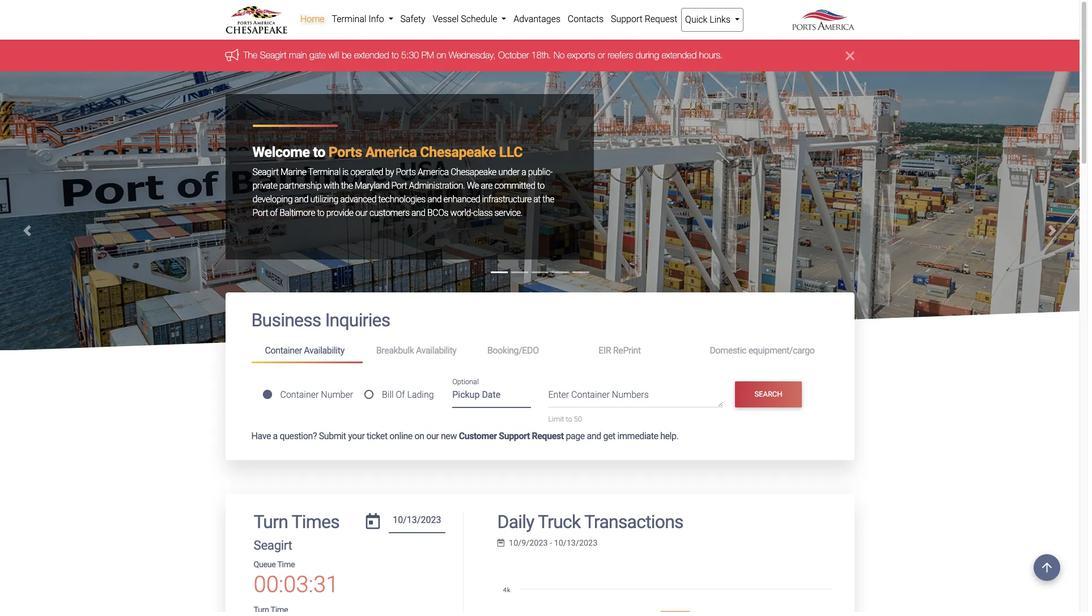 Task type: describe. For each thing, give the bounding box(es) containing it.
limit
[[548, 415, 564, 424]]

-
[[550, 538, 552, 548]]

truck
[[538, 511, 581, 533]]

customer support request link
[[459, 430, 564, 441]]

we
[[467, 180, 479, 191]]

have
[[251, 430, 271, 441]]

daily truck transactions
[[497, 511, 683, 533]]

search
[[755, 390, 782, 398]]

get
[[603, 430, 615, 441]]

new
[[441, 430, 457, 441]]

the
[[243, 50, 258, 60]]

advantages link
[[510, 8, 564, 31]]

quick links link
[[681, 8, 744, 32]]

october
[[498, 50, 529, 60]]

business
[[251, 310, 321, 331]]

numbers
[[612, 390, 649, 400]]

a inside 00:03:31 main content
[[273, 430, 278, 441]]

safety
[[400, 14, 425, 24]]

a inside seagirt marine terminal is operated by ports america chesapeake under a public- private partnership with the maryland port administration.                         we are committed to developing and utilizing advanced technologies and enhanced infrastructure at the port of baltimore to provide                         our customers and bcos world-class service.
[[522, 167, 526, 177]]

safety link
[[397, 8, 429, 31]]

the seagirt main gate will be extended to 5:30 pm on wednesday, october 18th.  no exports or reefers during extended hours. alert
[[0, 40, 1080, 72]]

help.
[[660, 430, 679, 441]]

and left bcos
[[411, 207, 425, 218]]

hours.
[[699, 50, 723, 60]]

enter container numbers
[[548, 390, 649, 400]]

gate
[[310, 50, 326, 60]]

maryland
[[355, 180, 389, 191]]

welcome
[[252, 144, 310, 160]]

and down partnership on the left of page
[[294, 194, 308, 205]]

bill of lading
[[382, 389, 434, 400]]

and inside 00:03:31 main content
[[587, 430, 601, 441]]

enter
[[548, 390, 569, 400]]

0 horizontal spatial america
[[365, 144, 417, 160]]

quick links
[[685, 14, 733, 25]]

turn times
[[254, 511, 339, 533]]

to down utilizing
[[317, 207, 324, 218]]

world-
[[450, 207, 473, 218]]

submit
[[319, 430, 346, 441]]

breakbulk availability link
[[363, 341, 474, 361]]

domestic
[[710, 345, 746, 356]]

page
[[566, 430, 585, 441]]

0 vertical spatial terminal
[[332, 14, 366, 24]]

optional
[[452, 378, 479, 386]]

calendar week image
[[497, 539, 504, 547]]

queue time 00:03:31
[[254, 560, 339, 598]]

no
[[554, 50, 565, 60]]

bill
[[382, 389, 394, 400]]

home
[[300, 14, 325, 24]]

utilizing
[[310, 194, 338, 205]]

container for container number
[[280, 389, 319, 400]]

technologies
[[378, 194, 426, 205]]

eir reprint
[[599, 345, 641, 356]]

online
[[390, 430, 413, 441]]

1 extended from the left
[[354, 50, 389, 60]]

go to top image
[[1034, 554, 1060, 581]]

of
[[270, 207, 278, 218]]

chesapeake inside seagirt marine terminal is operated by ports america chesapeake under a public- private partnership with the maryland port administration.                         we are committed to developing and utilizing advanced technologies and enhanced infrastructure at the port of baltimore to provide                         our customers and bcos world-class service.
[[451, 167, 496, 177]]

wednesday,
[[449, 50, 496, 60]]

private
[[252, 180, 277, 191]]

support inside 00:03:31 main content
[[499, 430, 530, 441]]

is
[[342, 167, 348, 177]]

0 vertical spatial port
[[391, 180, 407, 191]]

be
[[342, 50, 352, 60]]

support request link
[[607, 8, 681, 31]]

public-
[[528, 167, 552, 177]]

your
[[348, 430, 365, 441]]

00:03:31
[[254, 571, 339, 598]]

to down public-
[[537, 180, 545, 191]]

will
[[328, 50, 339, 60]]

quick
[[685, 14, 708, 25]]

bullhorn image
[[225, 49, 243, 61]]

number
[[321, 389, 353, 400]]

lading
[[407, 389, 434, 400]]

bcos
[[427, 207, 448, 218]]

seagirt inside alert
[[260, 50, 287, 60]]

on inside 00:03:31 main content
[[415, 430, 424, 441]]

container availability
[[265, 345, 345, 356]]

vessel schedule
[[433, 14, 500, 24]]

to inside 00:03:31 main content
[[566, 415, 572, 424]]

contacts link
[[564, 8, 607, 31]]

with
[[324, 180, 339, 191]]

eir reprint link
[[585, 341, 696, 361]]

to up with
[[313, 144, 325, 160]]

search button
[[735, 381, 802, 407]]

by
[[385, 167, 394, 177]]

partnership
[[279, 180, 322, 191]]

marine
[[281, 167, 306, 177]]

daily
[[497, 511, 534, 533]]

provide
[[326, 207, 353, 218]]

to inside the "the seagirt main gate will be extended to 5:30 pm on wednesday, october 18th.  no exports or reefers during extended hours." alert
[[392, 50, 399, 60]]

llc
[[499, 144, 523, 160]]

times
[[292, 511, 339, 533]]

enhanced
[[443, 194, 480, 205]]

main
[[289, 50, 307, 60]]

are
[[481, 180, 493, 191]]



Task type: locate. For each thing, give the bounding box(es) containing it.
support up 'reefers'
[[611, 14, 643, 24]]

request left quick
[[645, 14, 677, 24]]

10/9/2023 - 10/13/2023
[[509, 538, 598, 548]]

info
[[369, 14, 384, 24]]

seagirt for seagirt
[[254, 538, 292, 553]]

0 vertical spatial chesapeake
[[420, 144, 496, 160]]

customer
[[459, 430, 497, 441]]

extended right during
[[662, 50, 697, 60]]

america inside seagirt marine terminal is operated by ports america chesapeake under a public- private partnership with the maryland port administration.                         we are committed to developing and utilizing advanced technologies and enhanced infrastructure at the port of baltimore to provide                         our customers and bcos world-class service.
[[418, 167, 449, 177]]

vessel
[[433, 14, 459, 24]]

1 vertical spatial request
[[532, 430, 564, 441]]

customers
[[370, 207, 410, 218]]

ports inside seagirt marine terminal is operated by ports america chesapeake under a public- private partnership with the maryland port administration.                         we are committed to developing and utilizing advanced technologies and enhanced infrastructure at the port of baltimore to provide                         our customers and bcos world-class service.
[[396, 167, 416, 177]]

breakbulk
[[376, 345, 414, 356]]

on right the pm
[[437, 50, 446, 60]]

request inside 00:03:31 main content
[[532, 430, 564, 441]]

a
[[522, 167, 526, 177], [273, 430, 278, 441]]

0 horizontal spatial extended
[[354, 50, 389, 60]]

our
[[355, 207, 368, 218], [426, 430, 439, 441]]

1 horizontal spatial support
[[611, 14, 643, 24]]

infrastructure
[[482, 194, 532, 205]]

terminal
[[332, 14, 366, 24], [308, 167, 340, 177]]

1 vertical spatial terminal
[[308, 167, 340, 177]]

to
[[392, 50, 399, 60], [313, 144, 325, 160], [537, 180, 545, 191], [317, 207, 324, 218], [566, 415, 572, 424]]

10/13/2023
[[554, 538, 598, 548]]

operated
[[350, 167, 383, 177]]

1 horizontal spatial our
[[426, 430, 439, 441]]

1 vertical spatial port
[[252, 207, 268, 218]]

question?
[[280, 430, 317, 441]]

0 vertical spatial the
[[341, 180, 353, 191]]

close image
[[846, 49, 854, 63]]

1 horizontal spatial availability
[[416, 345, 457, 356]]

ticket
[[367, 430, 388, 441]]

terminal up with
[[308, 167, 340, 177]]

availability
[[304, 345, 345, 356], [416, 345, 457, 356]]

1 vertical spatial seagirt
[[252, 167, 279, 177]]

10/9/2023
[[509, 538, 548, 548]]

immediate
[[617, 430, 658, 441]]

container down business
[[265, 345, 302, 356]]

contacts
[[568, 14, 604, 24]]

0 vertical spatial seagirt
[[260, 50, 287, 60]]

class
[[473, 207, 493, 218]]

0 vertical spatial request
[[645, 14, 677, 24]]

our inside seagirt marine terminal is operated by ports america chesapeake under a public- private partnership with the maryland port administration.                         we are committed to developing and utilizing advanced technologies and enhanced infrastructure at the port of baltimore to provide                         our customers and bcos world-class service.
[[355, 207, 368, 218]]

1 horizontal spatial port
[[391, 180, 407, 191]]

at
[[533, 194, 541, 205]]

1 horizontal spatial the
[[543, 194, 554, 205]]

exports
[[567, 50, 595, 60]]

america up by
[[365, 144, 417, 160]]

1 horizontal spatial on
[[437, 50, 446, 60]]

domestic equipment/cargo link
[[696, 341, 828, 361]]

our down the advanced
[[355, 207, 368, 218]]

0 horizontal spatial our
[[355, 207, 368, 218]]

1 vertical spatial support
[[499, 430, 530, 441]]

inquiries
[[325, 310, 390, 331]]

Optional text field
[[452, 386, 531, 408]]

and down administration.
[[428, 194, 442, 205]]

0 vertical spatial a
[[522, 167, 526, 177]]

terminal info
[[332, 14, 386, 24]]

1 horizontal spatial ports
[[396, 167, 416, 177]]

availability down business inquiries
[[304, 345, 345, 356]]

0 horizontal spatial support
[[499, 430, 530, 441]]

0 vertical spatial support
[[611, 14, 643, 24]]

welcome to ports america chesapeake llc
[[252, 144, 523, 160]]

terminal info link
[[328, 8, 397, 31]]

support request
[[611, 14, 677, 24]]

terminal left info
[[332, 14, 366, 24]]

0 horizontal spatial on
[[415, 430, 424, 441]]

ports up is
[[329, 144, 362, 160]]

0 horizontal spatial ports
[[329, 144, 362, 160]]

equipment/cargo
[[749, 345, 815, 356]]

advantages
[[514, 14, 561, 24]]

terminal inside seagirt marine terminal is operated by ports america chesapeake under a public- private partnership with the maryland port administration.                         we are committed to developing and utilizing advanced technologies and enhanced infrastructure at the port of baltimore to provide                         our customers and bcos world-class service.
[[308, 167, 340, 177]]

ports
[[329, 144, 362, 160], [396, 167, 416, 177]]

to left 50
[[566, 415, 572, 424]]

2 vertical spatial seagirt
[[254, 538, 292, 553]]

container for container availability
[[265, 345, 302, 356]]

1 horizontal spatial extended
[[662, 50, 697, 60]]

1 vertical spatial our
[[426, 430, 439, 441]]

domestic equipment/cargo
[[710, 345, 815, 356]]

seagirt inside seagirt marine terminal is operated by ports america chesapeake under a public- private partnership with the maryland port administration.                         we are committed to developing and utilizing advanced technologies and enhanced infrastructure at the port of baltimore to provide                         our customers and bcos world-class service.
[[252, 167, 279, 177]]

2 availability from the left
[[416, 345, 457, 356]]

seagirt
[[260, 50, 287, 60], [252, 167, 279, 177], [254, 538, 292, 553]]

availability for breakbulk availability
[[416, 345, 457, 356]]

time
[[277, 560, 295, 570]]

seagirt up queue
[[254, 538, 292, 553]]

0 vertical spatial on
[[437, 50, 446, 60]]

availability for container availability
[[304, 345, 345, 356]]

under
[[498, 167, 520, 177]]

extended
[[354, 50, 389, 60], [662, 50, 697, 60]]

2 extended from the left
[[662, 50, 697, 60]]

ports right by
[[396, 167, 416, 177]]

00:03:31 main content
[[217, 293, 863, 612]]

port
[[391, 180, 407, 191], [252, 207, 268, 218]]

on right online
[[415, 430, 424, 441]]

our left new
[[426, 430, 439, 441]]

or
[[598, 50, 605, 60]]

and left get
[[587, 430, 601, 441]]

and
[[294, 194, 308, 205], [428, 194, 442, 205], [411, 207, 425, 218], [587, 430, 601, 441]]

container
[[265, 345, 302, 356], [280, 389, 319, 400], [571, 390, 610, 400]]

1 vertical spatial chesapeake
[[451, 167, 496, 177]]

1 vertical spatial on
[[415, 430, 424, 441]]

50
[[574, 415, 582, 424]]

0 horizontal spatial a
[[273, 430, 278, 441]]

availability right breakbulk
[[416, 345, 457, 356]]

committed
[[494, 180, 535, 191]]

0 horizontal spatial availability
[[304, 345, 345, 356]]

1 horizontal spatial america
[[418, 167, 449, 177]]

1 vertical spatial the
[[543, 194, 554, 205]]

1 availability from the left
[[304, 345, 345, 356]]

None text field
[[389, 511, 445, 533]]

seagirt inside 00:03:31 main content
[[254, 538, 292, 553]]

developing
[[252, 194, 292, 205]]

1 horizontal spatial a
[[522, 167, 526, 177]]

1 vertical spatial america
[[418, 167, 449, 177]]

america
[[365, 144, 417, 160], [418, 167, 449, 177]]

business inquiries
[[251, 310, 390, 331]]

pm
[[421, 50, 434, 60]]

the right at
[[543, 194, 554, 205]]

support right customer
[[499, 430, 530, 441]]

container left number
[[280, 389, 319, 400]]

1 vertical spatial ports
[[396, 167, 416, 177]]

0 vertical spatial our
[[355, 207, 368, 218]]

reprint
[[613, 345, 641, 356]]

chesapeake
[[420, 144, 496, 160], [451, 167, 496, 177]]

support
[[611, 14, 643, 24], [499, 430, 530, 441]]

breakbulk availability
[[376, 345, 457, 356]]

1 vertical spatial a
[[273, 430, 278, 441]]

links
[[710, 14, 731, 25]]

seagirt right the the
[[260, 50, 287, 60]]

a right under
[[522, 167, 526, 177]]

to left 5:30
[[392, 50, 399, 60]]

0 horizontal spatial port
[[252, 207, 268, 218]]

ports america chesapeake image
[[0, 72, 1080, 539]]

the down is
[[341, 180, 353, 191]]

baltimore
[[280, 207, 315, 218]]

america up administration.
[[418, 167, 449, 177]]

reefers
[[608, 50, 633, 60]]

Enter Container Numbers text field
[[548, 388, 723, 408]]

the seagirt main gate will be extended to 5:30 pm on wednesday, october 18th.  no exports or reefers during extended hours.
[[243, 50, 723, 60]]

our inside 00:03:31 main content
[[426, 430, 439, 441]]

container number
[[280, 389, 353, 400]]

have a question? submit your ticket online on our new customer support request page and get immediate help.
[[251, 430, 679, 441]]

advanced
[[340, 194, 376, 205]]

on inside alert
[[437, 50, 446, 60]]

port up the technologies
[[391, 180, 407, 191]]

container up 50
[[571, 390, 610, 400]]

0 vertical spatial america
[[365, 144, 417, 160]]

schedule
[[461, 14, 497, 24]]

the
[[341, 180, 353, 191], [543, 194, 554, 205]]

0 vertical spatial ports
[[329, 144, 362, 160]]

port left the of
[[252, 207, 268, 218]]

administration.
[[409, 180, 465, 191]]

5:30
[[401, 50, 419, 60]]

during
[[636, 50, 659, 60]]

seagirt up private
[[252, 167, 279, 177]]

0 horizontal spatial request
[[532, 430, 564, 441]]

0 horizontal spatial the
[[341, 180, 353, 191]]

a right have
[[273, 430, 278, 441]]

extended right be
[[354, 50, 389, 60]]

1 horizontal spatial request
[[645, 14, 677, 24]]

calendar day image
[[366, 513, 380, 529]]

seagirt for seagirt marine terminal is operated by ports america chesapeake under a public- private partnership with the maryland port administration.                         we are committed to developing and utilizing advanced technologies and enhanced infrastructure at the port of baltimore to provide                         our customers and bcos world-class service.
[[252, 167, 279, 177]]

request down limit
[[532, 430, 564, 441]]

service.
[[495, 207, 523, 218]]



Task type: vqa. For each thing, say whether or not it's contained in the screenshot.
check square icon to the bottom
no



